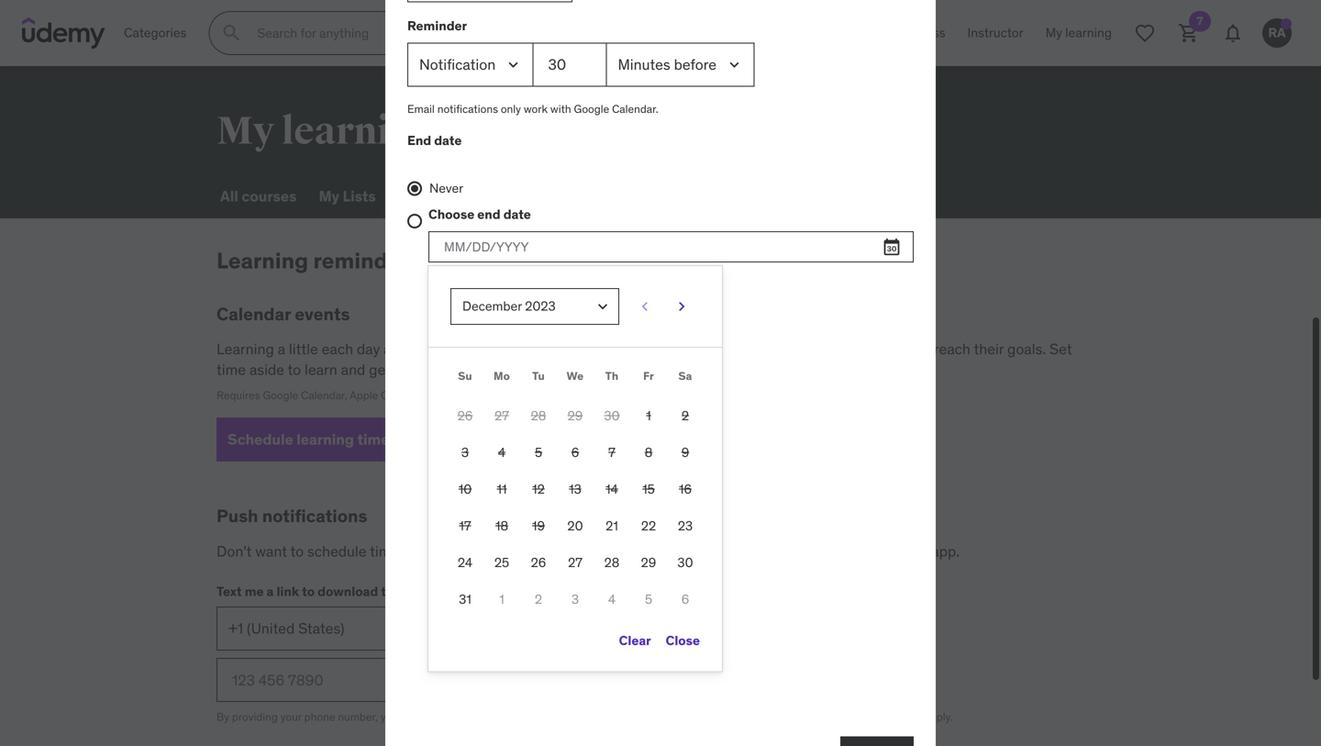 Task type: describe. For each thing, give the bounding box(es) containing it.
3 for rightmost 3 button
[[572, 591, 579, 608]]

0 vertical spatial 6 button
[[557, 434, 594, 471]]

next month image
[[673, 297, 691, 316]]

1 vertical spatial date
[[504, 206, 531, 223]]

0 vertical spatial date
[[434, 132, 462, 149]]

push
[[655, 542, 687, 561]]

reminder
[[408, 18, 467, 34]]

shows
[[508, 340, 549, 359]]

previous month image
[[636, 297, 654, 316]]

0 vertical spatial 5 button
[[520, 434, 557, 471]]

9
[[682, 444, 690, 461]]

1 horizontal spatial 2 button
[[667, 398, 704, 434]]

clear button
[[619, 625, 651, 657]]

su
[[458, 369, 473, 383]]

day
[[357, 340, 380, 359]]

a left "little"
[[278, 340, 286, 359]]

notifications for push
[[262, 505, 368, 527]]

1 vertical spatial app.
[[746, 710, 768, 724]]

text
[[594, 710, 613, 724]]

1 horizontal spatial 26 button
[[520, 545, 557, 581]]

1 vertical spatial udemy
[[834, 542, 881, 561]]

24
[[458, 554, 473, 571]]

my for my lists
[[319, 187, 340, 206]]

1 for bottommost 1 button
[[500, 591, 505, 608]]

schedule learning time
[[228, 430, 389, 449]]

mobile
[[884, 542, 928, 561]]

their
[[974, 340, 1004, 359]]

research
[[443, 340, 504, 359]]

time inside button
[[358, 430, 389, 449]]

1 calendar, from the left
[[301, 388, 347, 402]]

1 horizontal spatial 1 button
[[631, 398, 667, 434]]

my for my learning
[[217, 107, 275, 155]]

30 for the bottom 30 button
[[678, 554, 694, 571]]

more
[[843, 340, 877, 359]]

1 vertical spatial 1 button
[[484, 581, 520, 618]]

are
[[819, 340, 840, 359]]

18
[[496, 518, 509, 534]]

19 button
[[520, 508, 557, 545]]

only
[[501, 102, 521, 116]]

1 horizontal spatial get
[[630, 542, 651, 561]]

4 for 4 button to the left
[[498, 444, 506, 461]]

a left "one-"
[[482, 710, 488, 724]]

17 button
[[447, 508, 484, 545]]

to right agree
[[431, 710, 441, 724]]

2 calendar, from the left
[[381, 388, 427, 402]]

2 for the rightmost 2 button
[[682, 408, 689, 424]]

requires
[[217, 388, 260, 402]]

calendar
[[217, 303, 291, 325]]

0 horizontal spatial the
[[381, 583, 401, 600]]

don't
[[217, 542, 252, 561]]

20
[[568, 518, 583, 534]]

business
[[894, 25, 946, 41]]

31 button
[[447, 581, 484, 618]]

12 button
[[520, 471, 557, 508]]

receive
[[444, 710, 480, 724]]

6 for top 6 button
[[572, 444, 579, 461]]

adds
[[384, 340, 416, 359]]

download
[[318, 583, 378, 600]]

habit
[[782, 340, 815, 359]]

17
[[459, 518, 471, 534]]

to right want
[[291, 542, 304, 561]]

by
[[217, 710, 229, 724]]

1 vertical spatial 6 button
[[667, 581, 704, 618]]

1 vertical spatial 30 button
[[667, 545, 704, 581]]

schedule learning time button
[[217, 418, 422, 462]]

1 horizontal spatial link
[[695, 710, 712, 724]]

0 horizontal spatial set
[[456, 542, 479, 561]]

each
[[322, 340, 353, 359]]

or
[[430, 388, 440, 402]]

0 vertical spatial 30 button
[[594, 398, 631, 434]]

1 horizontal spatial 4 button
[[594, 581, 631, 618]]

all courses link
[[217, 174, 301, 218]]

outlook
[[443, 388, 482, 402]]

end
[[408, 132, 432, 149]]

push notifications
[[217, 505, 368, 527]]

my lists
[[319, 187, 376, 206]]

time left automated
[[514, 710, 536, 724]]

you
[[381, 710, 398, 724]]

1 vertical spatial 29 button
[[631, 545, 667, 581]]

choose end date
[[429, 206, 531, 223]]

choose
[[429, 206, 475, 223]]

30 for the topmost 30 button
[[604, 408, 620, 424]]

1 for the right 1 button
[[646, 408, 651, 424]]

email
[[408, 102, 435, 116]]

up.
[[419, 340, 439, 359]]

0 vertical spatial 3 button
[[447, 434, 484, 471]]

3 for 3 button to the top
[[462, 444, 469, 461]]

messaging
[[818, 710, 872, 724]]

0 vertical spatial 28 button
[[520, 398, 557, 434]]

learning for learning reminders
[[217, 247, 309, 274]]

learning down that
[[535, 360, 588, 379]]

wishlist
[[398, 187, 455, 206]]

0 vertical spatial the
[[809, 542, 831, 561]]

submit search image
[[221, 22, 243, 44]]

a left habit
[[771, 340, 779, 359]]

28 for topmost 28 button
[[531, 408, 546, 424]]

goals.
[[1008, 340, 1047, 359]]

14
[[606, 481, 619, 497]]

phone
[[304, 710, 335, 724]]

6 for bottommost 6 button
[[682, 591, 690, 608]]

rates
[[874, 710, 899, 724]]

25 button
[[484, 545, 520, 581]]

27 for left 27 button
[[495, 408, 509, 424]]

set inside learning a little each day adds up. research shows that students who make learning a habit are more likely to reach their goals. set time aside to learn and get reminders using your learning scheduler. requires google calendar, apple calendar, or outlook
[[1050, 340, 1073, 359]]

0 vertical spatial link
[[277, 583, 299, 600]]

end date
[[408, 132, 462, 149]]

1 vertical spatial your
[[281, 710, 302, 724]]

4 for right 4 button
[[608, 591, 616, 608]]

8
[[645, 444, 653, 461]]

2 vertical spatial get
[[727, 710, 744, 724]]

learning reminders
[[217, 247, 421, 274]]

5 for 5 button to the right
[[645, 591, 653, 608]]

0 vertical spatial reminders
[[313, 247, 421, 274]]

all courses
[[220, 187, 297, 206]]

want
[[255, 542, 287, 561]]

who
[[644, 340, 671, 359]]

2 horizontal spatial notifications
[[690, 542, 772, 561]]

1 horizontal spatial 29
[[641, 554, 657, 571]]

time inside learning a little each day adds up. research shows that students who make learning a habit are more likely to reach their goals. set time aside to learn and get reminders using your learning scheduler. requires google calendar, apple calendar, or outlook
[[217, 360, 246, 379]]

clear
[[619, 632, 651, 649]]

16
[[679, 481, 692, 497]]

0 vertical spatial udemy
[[850, 25, 891, 41]]

blocks?
[[403, 542, 453, 561]]

0 horizontal spatial 4 button
[[484, 434, 520, 471]]

20 button
[[557, 508, 594, 545]]

0 horizontal spatial 26 button
[[447, 398, 484, 434]]

a left 25 at the left bottom of the page
[[482, 542, 490, 561]]

aside
[[250, 360, 285, 379]]

26 for "26" button to the left
[[458, 408, 473, 424]]

tu
[[532, 369, 545, 383]]

1 horizontal spatial google
[[574, 102, 610, 116]]

16 button
[[667, 471, 704, 508]]

18 button
[[484, 508, 520, 545]]

123 456 7890 text field
[[217, 658, 397, 702]]

1 horizontal spatial with
[[663, 710, 684, 724]]

google inside learning a little each day adds up. research shows that students who make learning a habit are more likely to reach their goals. set time aside to learn and get reminders using your learning scheduler. requires google calendar, apple calendar, or outlook
[[263, 388, 298, 402]]

automated
[[538, 710, 592, 724]]

2 for bottom 2 button
[[535, 591, 543, 608]]

to down 21
[[613, 542, 626, 561]]



Task type: locate. For each thing, give the bounding box(es) containing it.
15 button
[[631, 471, 667, 508]]

to
[[917, 340, 931, 359], [288, 360, 301, 379], [291, 542, 304, 561], [613, 542, 626, 561], [302, 583, 315, 600], [431, 710, 441, 724], [715, 710, 725, 724]]

0 horizontal spatial 29
[[568, 408, 583, 424]]

4 button up clear
[[594, 581, 631, 618]]

27 down mo
[[495, 408, 509, 424]]

1 horizontal spatial 5
[[645, 591, 653, 608]]

time left 'blocks?'
[[370, 542, 399, 561]]

0 horizontal spatial get
[[369, 360, 391, 379]]

0 vertical spatial 30
[[604, 408, 620, 424]]

all
[[220, 187, 238, 206]]

None number field
[[534, 43, 607, 87]]

1 vertical spatial 6
[[682, 591, 690, 608]]

app
[[404, 583, 428, 600]]

learning right make
[[714, 340, 767, 359]]

3 button up 10
[[447, 434, 484, 471]]

1 horizontal spatial 6
[[682, 591, 690, 608]]

12
[[533, 481, 545, 497]]

send button
[[397, 658, 470, 702]]

1 horizontal spatial 6 button
[[667, 581, 704, 618]]

time up requires
[[217, 360, 246, 379]]

0 horizontal spatial your
[[281, 710, 302, 724]]

learn
[[305, 360, 338, 379]]

date
[[434, 132, 462, 149], [504, 206, 531, 223]]

1 vertical spatial my
[[319, 187, 340, 206]]

my
[[217, 107, 275, 155], [319, 187, 340, 206]]

learning down 18
[[494, 542, 547, 561]]

0 vertical spatial 1
[[646, 408, 651, 424]]

with right message at the bottom of page
[[663, 710, 684, 724]]

21 button
[[594, 508, 631, 545]]

1 vertical spatial the
[[381, 583, 401, 600]]

a right the 'me'
[[267, 583, 274, 600]]

1 horizontal spatial app.
[[932, 542, 960, 561]]

0 vertical spatial your
[[503, 360, 532, 379]]

30 down 23 button at the bottom right of the page
[[678, 554, 694, 571]]

1 vertical spatial notifications
[[262, 505, 368, 527]]

make
[[675, 340, 711, 359]]

21
[[606, 518, 618, 534]]

0 horizontal spatial 28
[[531, 408, 546, 424]]

9 button
[[667, 434, 704, 471]]

1 down 25 button
[[500, 591, 505, 608]]

30 button up 7
[[594, 398, 631, 434]]

0 vertical spatial get
[[369, 360, 391, 379]]

apple
[[350, 388, 378, 402]]

0 vertical spatial app.
[[932, 542, 960, 561]]

0 vertical spatial 26 button
[[447, 398, 484, 434]]

1 horizontal spatial 30 button
[[667, 545, 704, 581]]

0 vertical spatial set
[[1050, 340, 1073, 359]]

0 horizontal spatial 30 button
[[594, 398, 631, 434]]

7
[[609, 444, 616, 461]]

close button
[[666, 625, 700, 657]]

a right message at the bottom of page
[[686, 710, 692, 724]]

number,
[[338, 710, 378, 724]]

11 button
[[484, 471, 520, 508]]

3 up 10
[[462, 444, 469, 461]]

1 vertical spatial 3 button
[[557, 581, 594, 618]]

1 horizontal spatial date
[[504, 206, 531, 223]]

1 up 8
[[646, 408, 651, 424]]

3 down "reminder"
[[572, 591, 579, 608]]

get inside learning a little each day adds up. research shows that students who make learning a habit are more likely to reach their goals. set time aside to learn and get reminders using your learning scheduler. requires google calendar, apple calendar, or outlook
[[369, 360, 391, 379]]

26 for the rightmost "26" button
[[531, 554, 546, 571]]

learning
[[282, 107, 436, 155], [714, 340, 767, 359], [535, 360, 588, 379], [297, 430, 354, 449], [494, 542, 547, 561]]

never
[[430, 180, 464, 196]]

apply.
[[925, 710, 953, 724]]

26 button right 25 at the left bottom of the page
[[520, 545, 557, 581]]

0 vertical spatial 5
[[535, 444, 543, 461]]

5 button
[[520, 434, 557, 471], [631, 581, 667, 618]]

2
[[682, 408, 689, 424], [535, 591, 543, 608]]

calendar, left or
[[381, 388, 427, 402]]

to down "little"
[[288, 360, 301, 379]]

1 vertical spatial 27
[[568, 554, 583, 571]]

7 button
[[594, 434, 631, 471]]

29 button down 22
[[631, 545, 667, 581]]

30 button
[[594, 398, 631, 434], [667, 545, 704, 581]]

your left tu
[[503, 360, 532, 379]]

28 button down 21
[[594, 545, 631, 581]]

1 horizontal spatial 2
[[682, 408, 689, 424]]

1 vertical spatial 1
[[500, 591, 505, 608]]

to left download
[[302, 583, 315, 600]]

1 button right the 31
[[484, 581, 520, 618]]

date picker dialog
[[429, 266, 722, 671]]

5 up 12
[[535, 444, 543, 461]]

6 up close
[[682, 591, 690, 608]]

Choose end date text field
[[429, 231, 914, 262]]

25
[[495, 554, 510, 571]]

27 button down mo
[[484, 398, 520, 434]]

1 learning from the top
[[217, 247, 309, 274]]

learning inside learning a little each day adds up. research shows that students who make learning a habit are more likely to reach their goals. set time aside to learn and get reminders using your learning scheduler. requires google calendar, apple calendar, or outlook
[[217, 340, 274, 359]]

1 vertical spatial 3
[[572, 591, 579, 608]]

to left standard
[[715, 710, 725, 724]]

24 button
[[447, 545, 484, 581]]

reminders inside learning a little each day adds up. research shows that students who make learning a habit are more likely to reach their goals. set time aside to learn and get reminders using your learning scheduler. requires google calendar, apple calendar, or outlook
[[394, 360, 461, 379]]

udemy left business
[[850, 25, 891, 41]]

schedule
[[307, 542, 367, 561]]

app.
[[932, 542, 960, 561], [746, 710, 768, 724]]

2 up 9
[[682, 408, 689, 424]]

learning for learning a little each day adds up. research shows that students who make learning a habit are more likely to reach their goals. set time aside to learn and get reminders using your learning scheduler. requires google calendar, apple calendar, or outlook
[[217, 340, 274, 359]]

udemy business
[[850, 25, 946, 41]]

5 button up clear
[[631, 581, 667, 618]]

fr
[[644, 369, 654, 383]]

27
[[495, 408, 509, 424], [568, 554, 583, 571]]

reminders down up.
[[394, 360, 461, 379]]

courses
[[242, 187, 297, 206]]

my lists link
[[315, 174, 380, 218]]

1 vertical spatial 2 button
[[520, 581, 557, 618]]

email notifications only work with google calendar.
[[408, 102, 659, 116]]

26 button right or
[[447, 398, 484, 434]]

3
[[462, 444, 469, 461], [572, 591, 579, 608]]

app. right mobile
[[932, 542, 960, 561]]

learning inside button
[[297, 430, 354, 449]]

0 vertical spatial 27
[[495, 408, 509, 424]]

13 button
[[557, 471, 594, 508]]

2 down don't want to schedule time blocks? set a learning reminder to get push notifications from the udemy mobile app.
[[535, 591, 543, 608]]

calendar,
[[301, 388, 347, 402], [381, 388, 427, 402]]

your left phone
[[281, 710, 302, 724]]

30 button down 23
[[667, 545, 704, 581]]

0 vertical spatial 26
[[458, 408, 473, 424]]

1 horizontal spatial 5 button
[[631, 581, 667, 618]]

26 down outlook
[[458, 408, 473, 424]]

0 horizontal spatial with
[[551, 102, 572, 116]]

reach
[[934, 340, 971, 359]]

1 vertical spatial 30
[[678, 554, 694, 571]]

1 horizontal spatial 27
[[568, 554, 583, 571]]

reminder
[[550, 542, 609, 561]]

notifications down 23
[[690, 542, 772, 561]]

push
[[217, 505, 258, 527]]

22 button
[[631, 508, 667, 545]]

1 horizontal spatial 3
[[572, 591, 579, 608]]

6 left 7
[[572, 444, 579, 461]]

providing
[[232, 710, 278, 724]]

2 learning from the top
[[217, 340, 274, 359]]

4 down don't want to schedule time blocks? set a learning reminder to get push notifications from the udemy mobile app.
[[608, 591, 616, 608]]

5
[[535, 444, 543, 461], [645, 591, 653, 608]]

2 button up 9
[[667, 398, 704, 434]]

we
[[567, 369, 584, 383]]

my up all courses
[[217, 107, 275, 155]]

message
[[616, 710, 660, 724]]

udemy business link
[[839, 11, 957, 55]]

1 horizontal spatial 3 button
[[557, 581, 594, 618]]

google left calendar.
[[574, 102, 610, 116]]

0 horizontal spatial 28 button
[[520, 398, 557, 434]]

1 vertical spatial 4 button
[[594, 581, 631, 618]]

0 vertical spatial 28
[[531, 408, 546, 424]]

0 horizontal spatial link
[[277, 583, 299, 600]]

get down day
[[369, 360, 391, 379]]

1 vertical spatial with
[[663, 710, 684, 724]]

1 vertical spatial 29
[[641, 554, 657, 571]]

reminders down lists at the top left
[[313, 247, 421, 274]]

get
[[369, 360, 391, 379], [630, 542, 651, 561], [727, 710, 744, 724]]

1 horizontal spatial 28 button
[[594, 545, 631, 581]]

29 down we
[[568, 408, 583, 424]]

1 horizontal spatial notifications
[[438, 102, 498, 116]]

0 vertical spatial 4 button
[[484, 434, 520, 471]]

29 button down we
[[557, 398, 594, 434]]

28 button down tu
[[520, 398, 557, 434]]

0 horizontal spatial 5 button
[[520, 434, 557, 471]]

0 vertical spatial notifications
[[438, 102, 498, 116]]

the right from
[[809, 542, 831, 561]]

1 horizontal spatial 4
[[608, 591, 616, 608]]

0 horizontal spatial 26
[[458, 408, 473, 424]]

0 vertical spatial 29 button
[[557, 398, 594, 434]]

your inside learning a little each day adds up. research shows that students who make learning a habit are more likely to reach their goals. set time aside to learn and get reminders using your learning scheduler. requires google calendar, apple calendar, or outlook
[[503, 360, 532, 379]]

google down aside
[[263, 388, 298, 402]]

by providing your phone number, you agree to receive a one-time automated text message with a link to get app. standard messaging rates may apply.
[[217, 710, 953, 724]]

my left lists at the top left
[[319, 187, 340, 206]]

0 horizontal spatial 2 button
[[520, 581, 557, 618]]

mo
[[494, 369, 510, 383]]

udemy image
[[22, 17, 106, 49]]

30 up 7
[[604, 408, 620, 424]]

0 horizontal spatial 30
[[604, 408, 620, 424]]

reminders
[[313, 247, 421, 274], [394, 360, 461, 379]]

28 button
[[520, 398, 557, 434], [594, 545, 631, 581]]

0 horizontal spatial 27
[[495, 408, 509, 424]]

notifications left only
[[438, 102, 498, 116]]

23
[[678, 518, 693, 534]]

0 vertical spatial 6
[[572, 444, 579, 461]]

4 button up 11 at the left of page
[[484, 434, 520, 471]]

time down apple
[[358, 430, 389, 449]]

31
[[459, 591, 472, 608]]

None time field
[[408, 0, 565, 2]]

0 horizontal spatial 3 button
[[447, 434, 484, 471]]

1 horizontal spatial calendar,
[[381, 388, 427, 402]]

1 horizontal spatial 28
[[605, 554, 620, 571]]

0 horizontal spatial notifications
[[262, 505, 368, 527]]

1 vertical spatial 28 button
[[594, 545, 631, 581]]

students
[[583, 340, 640, 359]]

a
[[278, 340, 286, 359], [771, 340, 779, 359], [482, 542, 490, 561], [267, 583, 274, 600], [482, 710, 488, 724], [686, 710, 692, 724]]

0 horizontal spatial calendar,
[[301, 388, 347, 402]]

28 down 21 button at bottom left
[[605, 554, 620, 571]]

send
[[415, 671, 451, 689]]

0 horizontal spatial 27 button
[[484, 398, 520, 434]]

1 horizontal spatial 29 button
[[631, 545, 667, 581]]

may
[[902, 710, 922, 724]]

0 horizontal spatial 3
[[462, 444, 469, 461]]

0 vertical spatial learning
[[217, 247, 309, 274]]

10
[[459, 481, 472, 497]]

1 horizontal spatial my
[[319, 187, 340, 206]]

notifications for email
[[438, 102, 498, 116]]

0 horizontal spatial 29 button
[[557, 398, 594, 434]]

27 down 20 button at bottom left
[[568, 554, 583, 571]]

notifications
[[438, 102, 498, 116], [262, 505, 368, 527], [690, 542, 772, 561]]

set
[[1050, 340, 1073, 359], [456, 542, 479, 561]]

notifications up schedule
[[262, 505, 368, 527]]

time
[[217, 360, 246, 379], [358, 430, 389, 449], [370, 542, 399, 561], [514, 710, 536, 724]]

1 horizontal spatial 1
[[646, 408, 651, 424]]

19
[[532, 518, 545, 534]]

1 vertical spatial 26
[[531, 554, 546, 571]]

learning up calendar
[[217, 247, 309, 274]]

2 button down "reminder"
[[520, 581, 557, 618]]

learning up lists at the top left
[[282, 107, 436, 155]]

learning up aside
[[217, 340, 274, 359]]

1 vertical spatial learning
[[217, 340, 274, 359]]

5 up clear
[[645, 591, 653, 608]]

and
[[341, 360, 366, 379]]

events
[[295, 303, 350, 325]]

me
[[245, 583, 264, 600]]

link right the 'me'
[[277, 583, 299, 600]]

that
[[553, 340, 579, 359]]

the left app
[[381, 583, 401, 600]]

0 vertical spatial 29
[[568, 408, 583, 424]]

11
[[497, 481, 507, 497]]

your
[[503, 360, 532, 379], [281, 710, 302, 724]]

4 up 11 at the left of page
[[498, 444, 506, 461]]

sa
[[679, 369, 693, 383]]

scheduler.
[[592, 360, 659, 379]]

6 button up close
[[667, 581, 704, 618]]

5 for the topmost 5 button
[[535, 444, 543, 461]]

get down 22
[[630, 542, 651, 561]]

app. left standard
[[746, 710, 768, 724]]

with right work
[[551, 102, 572, 116]]

set right goals.
[[1050, 340, 1073, 359]]

th
[[606, 369, 619, 383]]

calendar, down the learn
[[301, 388, 347, 402]]

28 for the bottom 28 button
[[605, 554, 620, 571]]

google
[[574, 102, 610, 116], [263, 388, 298, 402]]

1 horizontal spatial 27 button
[[557, 545, 594, 581]]

29 down the 22 button
[[641, 554, 657, 571]]

22
[[641, 518, 656, 534]]

1 vertical spatial google
[[263, 388, 298, 402]]

0 horizontal spatial app.
[[746, 710, 768, 724]]

3 button down "reminder"
[[557, 581, 594, 618]]

1 button up 8
[[631, 398, 667, 434]]

set down 17
[[456, 542, 479, 561]]

28 down tu
[[531, 408, 546, 424]]

27 button down 20
[[557, 545, 594, 581]]

the
[[809, 542, 831, 561], [381, 583, 401, 600]]

13
[[569, 481, 582, 497]]

26 down the "19" 'button'
[[531, 554, 546, 571]]

0 horizontal spatial 5
[[535, 444, 543, 461]]

5 button up 12
[[520, 434, 557, 471]]

0 horizontal spatial google
[[263, 388, 298, 402]]

get left standard
[[727, 710, 744, 724]]

to right likely
[[917, 340, 931, 359]]

6 button up 13
[[557, 434, 594, 471]]

10 button
[[447, 471, 484, 508]]

0 horizontal spatial 2
[[535, 591, 543, 608]]

link right message at the bottom of page
[[695, 710, 712, 724]]

1 vertical spatial 27 button
[[557, 545, 594, 581]]

27 for bottommost 27 button
[[568, 554, 583, 571]]

learning down apple
[[297, 430, 354, 449]]

udemy left mobile
[[834, 542, 881, 561]]



Task type: vqa. For each thing, say whether or not it's contained in the screenshot.
first Calendar,
yes



